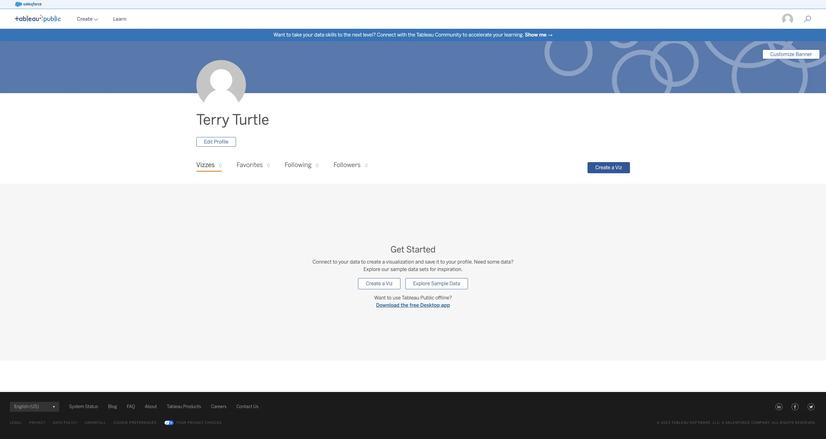Task type: describe. For each thing, give the bounding box(es) containing it.
0 vertical spatial data
[[314, 32, 324, 38]]

choices
[[205, 421, 222, 425]]

customize banner
[[771, 51, 812, 57]]

your privacy choices link
[[164, 420, 222, 427]]

favorites
[[237, 162, 263, 169]]

show me link
[[525, 32, 547, 38]]

show
[[525, 32, 538, 38]]

create
[[367, 259, 381, 265]]

with
[[397, 32, 407, 38]]

our
[[382, 267, 389, 273]]

connect to your data to create a visualization and save it to your profile. need some data? explore our sample data sets for inspiration.
[[313, 259, 514, 273]]

careers link
[[211, 404, 227, 411]]

sample
[[431, 281, 449, 287]]

download
[[376, 303, 400, 309]]

the for public
[[401, 303, 409, 309]]

skills
[[326, 32, 337, 38]]

sample
[[390, 267, 407, 273]]

0 for followers
[[365, 163, 368, 169]]

all
[[772, 421, 779, 425]]

started
[[406, 245, 436, 255]]

avatar image
[[196, 60, 246, 110]]

legal
[[10, 421, 22, 425]]

your privacy choices
[[176, 421, 222, 425]]

app
[[441, 303, 450, 309]]

offline?
[[436, 295, 452, 301]]

banner
[[796, 51, 812, 57]]

edit
[[204, 139, 213, 145]]

terry
[[196, 112, 230, 129]]

level?
[[363, 32, 376, 38]]

me
[[539, 32, 547, 38]]

need
[[474, 259, 486, 265]]

company.
[[751, 421, 771, 425]]

go to search image
[[797, 15, 819, 23]]

©
[[657, 421, 660, 425]]

1 vertical spatial data
[[350, 259, 360, 265]]

to inside want to use tableau public offline? download the free desktop app
[[387, 295, 392, 301]]

contact
[[237, 405, 252, 410]]

tableau inside want to use tableau public offline? download the free desktop app
[[402, 295, 419, 301]]

tableau up your
[[167, 405, 182, 410]]

→
[[548, 32, 553, 38]]

cookie preferences button
[[114, 420, 157, 427]]

create button
[[69, 10, 106, 29]]

explore sample data link
[[406, 279, 468, 290]]

customize
[[771, 51, 795, 57]]

download the free desktop app link
[[374, 302, 452, 310]]

tableau right with
[[416, 32, 434, 38]]

(us)
[[30, 405, 39, 410]]

1 vertical spatial data
[[53, 421, 63, 425]]

© 2023 tableau software, llc, a salesforce company. all rights reserved.
[[657, 421, 816, 425]]

legal link
[[10, 420, 22, 427]]

want to take your data skills to the next level? connect with the tableau community to accelerate your learning. show me →
[[274, 32, 553, 38]]

system
[[69, 405, 84, 410]]

vizzes
[[196, 162, 215, 169]]

about link
[[145, 404, 157, 411]]

faq link
[[127, 404, 135, 411]]

turtle
[[232, 112, 269, 129]]

followers
[[334, 162, 361, 169]]

data policy
[[53, 421, 78, 425]]

accelerate
[[469, 32, 492, 38]]

salesforce
[[726, 421, 750, 425]]

tableau products
[[167, 405, 201, 410]]

use
[[393, 295, 401, 301]]

software,
[[690, 421, 712, 425]]

reserved.
[[795, 421, 816, 425]]

save
[[425, 259, 435, 265]]

privacy link
[[29, 420, 46, 427]]

profile
[[214, 139, 228, 145]]

0 for favorites
[[267, 163, 270, 169]]

system status
[[69, 405, 98, 410]]

data?
[[501, 259, 514, 265]]

us
[[253, 405, 259, 410]]

2 horizontal spatial data
[[408, 267, 418, 273]]

create inside dropdown button
[[77, 16, 93, 22]]

products
[[183, 405, 201, 410]]

want to use tableau public offline? download the free desktop app
[[374, 295, 452, 309]]

your
[[176, 421, 187, 425]]

data policy link
[[53, 420, 78, 427]]

2023
[[661, 421, 671, 425]]

status
[[85, 405, 98, 410]]



Task type: vqa. For each thing, say whether or not it's contained in the screenshot.
to
yes



Task type: locate. For each thing, give the bounding box(es) containing it.
viz
[[615, 165, 622, 171], [386, 281, 393, 287]]

visualization
[[386, 259, 414, 265]]

a inside connect to your data to create a visualization and save it to your profile. need some data? explore our sample data sets for inspiration.
[[382, 259, 385, 265]]

0 vertical spatial connect
[[377, 32, 396, 38]]

public
[[421, 295, 434, 301]]

rights
[[780, 421, 794, 425]]

blog link
[[108, 404, 117, 411]]

1 vertical spatial viz
[[386, 281, 393, 287]]

blog
[[108, 405, 117, 410]]

faq
[[127, 405, 135, 410]]

create a viz button
[[588, 162, 630, 173], [358, 279, 401, 290]]

0 right followers
[[365, 163, 368, 169]]

privacy down selected language element
[[29, 421, 46, 425]]

contact us
[[237, 405, 259, 410]]

1 0 from the left
[[219, 163, 222, 169]]

the inside want to use tableau public offline? download the free desktop app
[[401, 303, 409, 309]]

learn link
[[106, 10, 134, 29]]

0 right favorites on the top left
[[267, 163, 270, 169]]

learning.
[[505, 32, 524, 38]]

1 vertical spatial want
[[374, 295, 386, 301]]

0 horizontal spatial create
[[77, 16, 93, 22]]

2 0 from the left
[[267, 163, 270, 169]]

contact us link
[[237, 404, 259, 411]]

1 vertical spatial create a viz button
[[358, 279, 401, 290]]

1 vertical spatial connect
[[313, 259, 332, 265]]

2 vertical spatial data
[[408, 267, 418, 273]]

logo image
[[15, 15, 61, 23]]

want up download
[[374, 295, 386, 301]]

0 vertical spatial create a viz
[[596, 165, 622, 171]]

take
[[292, 32, 302, 38]]

want for want to take your data skills to the next level? connect with the tableau community to accelerate your learning. show me →
[[274, 32, 285, 38]]

2 privacy from the left
[[188, 421, 204, 425]]

llc,
[[713, 421, 721, 425]]

inspiration.
[[437, 267, 463, 273]]

tableau
[[416, 32, 434, 38], [402, 295, 419, 301], [167, 405, 182, 410], [672, 421, 689, 425]]

english
[[14, 405, 29, 410]]

0 horizontal spatial connect
[[313, 259, 332, 265]]

community
[[435, 32, 462, 38]]

0 horizontal spatial viz
[[386, 281, 393, 287]]

explore down create at the bottom left
[[364, 267, 381, 273]]

0 horizontal spatial data
[[53, 421, 63, 425]]

policy
[[64, 421, 78, 425]]

data down inspiration.
[[450, 281, 460, 287]]

0 vertical spatial create a viz button
[[588, 162, 630, 173]]

0 horizontal spatial explore
[[364, 267, 381, 273]]

1 privacy from the left
[[29, 421, 46, 425]]

0 horizontal spatial create a viz button
[[358, 279, 401, 290]]

uninstall
[[85, 421, 106, 425]]

cookie preferences
[[114, 421, 157, 425]]

edit profile button
[[196, 137, 236, 147]]

tableau right 2023
[[672, 421, 689, 425]]

create
[[77, 16, 93, 22], [596, 165, 611, 171], [366, 281, 381, 287]]

create a viz
[[596, 165, 622, 171], [366, 281, 393, 287]]

terry.turtle image
[[782, 13, 794, 25]]

1 horizontal spatial connect
[[377, 32, 396, 38]]

1 vertical spatial explore
[[413, 281, 430, 287]]

0 right following
[[316, 163, 319, 169]]

tableau up download the free desktop app link
[[402, 295, 419, 301]]

your right take
[[303, 32, 313, 38]]

1 horizontal spatial create a viz button
[[588, 162, 630, 173]]

privacy right your
[[188, 421, 204, 425]]

0 horizontal spatial want
[[274, 32, 285, 38]]

4 0 from the left
[[365, 163, 368, 169]]

for
[[430, 267, 436, 273]]

profile.
[[458, 259, 473, 265]]

cookie
[[114, 421, 128, 425]]

about
[[145, 405, 157, 410]]

explore down sets
[[413, 281, 430, 287]]

customize banner button
[[763, 50, 820, 59]]

data left skills
[[314, 32, 324, 38]]

0 horizontal spatial privacy
[[29, 421, 46, 425]]

preferences
[[129, 421, 157, 425]]

0 vertical spatial want
[[274, 32, 285, 38]]

1 horizontal spatial want
[[374, 295, 386, 301]]

1 horizontal spatial viz
[[615, 165, 622, 171]]

1 horizontal spatial create
[[366, 281, 381, 287]]

selected language element
[[14, 402, 55, 412]]

free
[[410, 303, 419, 309]]

explore sample data
[[413, 281, 460, 287]]

data left policy
[[53, 421, 63, 425]]

get
[[391, 245, 405, 255]]

careers
[[211, 405, 227, 410]]

terry turtle
[[196, 112, 269, 129]]

1 horizontal spatial data
[[450, 281, 460, 287]]

0 vertical spatial viz
[[615, 165, 622, 171]]

learn
[[113, 16, 126, 22]]

want
[[274, 32, 285, 38], [374, 295, 386, 301]]

1 horizontal spatial create a viz
[[596, 165, 622, 171]]

salesforce logo image
[[15, 2, 41, 7]]

data left create at the bottom left
[[350, 259, 360, 265]]

0 horizontal spatial data
[[314, 32, 324, 38]]

connect inside connect to your data to create a visualization and save it to your profile. need some data? explore our sample data sets for inspiration.
[[313, 259, 332, 265]]

privacy
[[29, 421, 46, 425], [188, 421, 204, 425]]

1 vertical spatial create a viz
[[366, 281, 393, 287]]

0 right vizzes
[[219, 163, 222, 169]]

and
[[415, 259, 424, 265]]

explore inside connect to your data to create a visualization and save it to your profile. need some data? explore our sample data sets for inspiration.
[[364, 267, 381, 273]]

1 vertical spatial create
[[596, 165, 611, 171]]

0 vertical spatial data
[[450, 281, 460, 287]]

2 vertical spatial create
[[366, 281, 381, 287]]

your left create at the bottom left
[[339, 259, 349, 265]]

uninstall link
[[85, 420, 106, 427]]

the
[[344, 32, 351, 38], [408, 32, 415, 38], [401, 303, 409, 309]]

edit profile
[[204, 139, 228, 145]]

sets
[[419, 267, 429, 273]]

2 horizontal spatial create
[[596, 165, 611, 171]]

data down and
[[408, 267, 418, 273]]

the left 'free'
[[401, 303, 409, 309]]

a
[[612, 165, 614, 171], [382, 259, 385, 265], [382, 281, 385, 287], [722, 421, 725, 425]]

1 horizontal spatial explore
[[413, 281, 430, 287]]

desktop
[[420, 303, 440, 309]]

want inside want to use tableau public offline? download the free desktop app
[[374, 295, 386, 301]]

the left next
[[344, 32, 351, 38]]

the for data
[[344, 32, 351, 38]]

your left learning.
[[493, 32, 503, 38]]

privacy inside your privacy choices link
[[188, 421, 204, 425]]

want for want to use tableau public offline? download the free desktop app
[[374, 295, 386, 301]]

system status link
[[69, 404, 98, 411]]

some
[[487, 259, 500, 265]]

3 0 from the left
[[316, 163, 319, 169]]

your up inspiration.
[[446, 259, 456, 265]]

the right with
[[408, 32, 415, 38]]

explore
[[364, 267, 381, 273], [413, 281, 430, 287]]

it
[[436, 259, 439, 265]]

0 horizontal spatial create a viz
[[366, 281, 393, 287]]

0 vertical spatial explore
[[364, 267, 381, 273]]

want left take
[[274, 32, 285, 38]]

0
[[219, 163, 222, 169], [267, 163, 270, 169], [316, 163, 319, 169], [365, 163, 368, 169]]

0 for vizzes
[[219, 163, 222, 169]]

1 horizontal spatial privacy
[[188, 421, 204, 425]]

0 for following
[[316, 163, 319, 169]]

to
[[286, 32, 291, 38], [338, 32, 343, 38], [463, 32, 467, 38], [333, 259, 337, 265], [361, 259, 366, 265], [441, 259, 445, 265], [387, 295, 392, 301]]

following
[[285, 162, 312, 169]]

english (us)
[[14, 405, 39, 410]]

0 vertical spatial create
[[77, 16, 93, 22]]

get started
[[391, 245, 436, 255]]

1 horizontal spatial data
[[350, 259, 360, 265]]

next
[[352, 32, 362, 38]]



